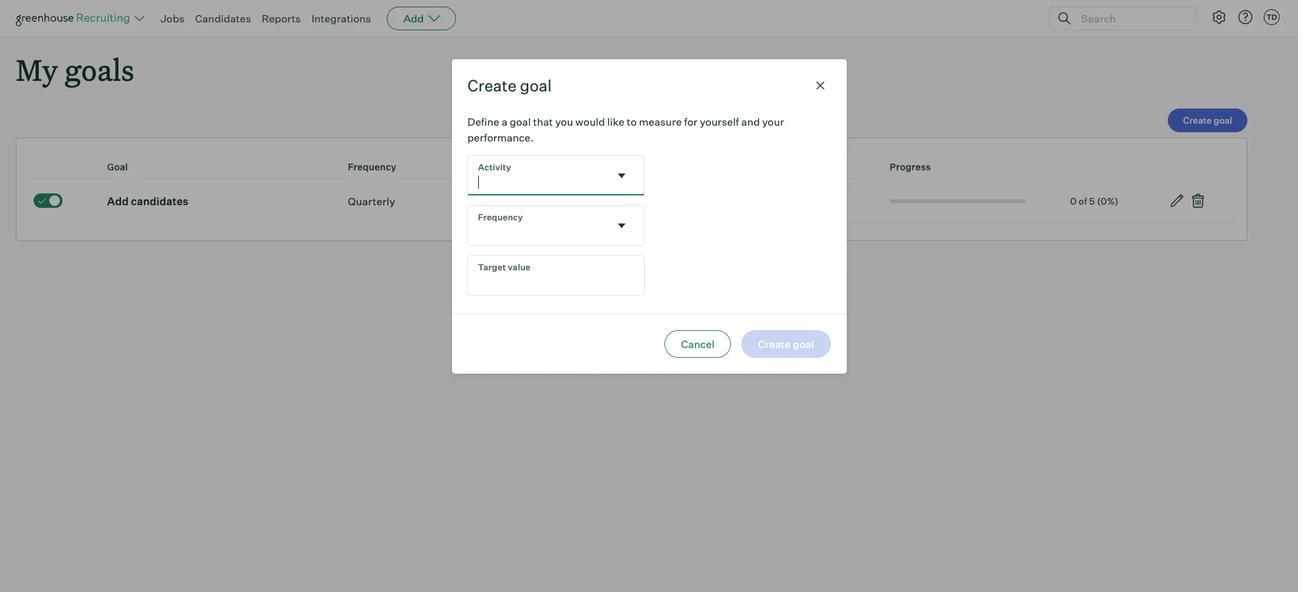 Task type: describe. For each thing, give the bounding box(es) containing it.
october
[[529, 195, 570, 208]]

create inside button
[[1184, 115, 1213, 126]]

31,
[[672, 195, 685, 208]]

create goal inside button
[[1184, 115, 1233, 126]]

cancel button
[[665, 331, 732, 358]]

reports link
[[262, 12, 301, 25]]

to
[[627, 115, 637, 128]]

td
[[1267, 13, 1278, 22]]

jobs link
[[161, 12, 185, 25]]

0 of 5 (0%)
[[1071, 195, 1119, 207]]

2 2023 from the left
[[688, 195, 714, 208]]

yourself
[[700, 115, 740, 128]]

a
[[502, 115, 508, 128]]

td button
[[1265, 9, 1281, 25]]

create goal button
[[1169, 109, 1248, 132]]

cancel
[[681, 338, 715, 351]]

add for add candidates
[[107, 195, 129, 208]]

0 horizontal spatial create goal
[[468, 76, 552, 95]]

add for add
[[404, 12, 424, 25]]

edit goal icon image
[[1170, 193, 1186, 209]]

your
[[763, 115, 785, 128]]

add button
[[387, 7, 456, 30]]

-
[[610, 195, 615, 208]]

like
[[608, 115, 625, 128]]

1,
[[572, 195, 579, 208]]

integrations
[[312, 12, 371, 25]]

1 2023 from the left
[[582, 195, 608, 208]]



Task type: locate. For each thing, give the bounding box(es) containing it.
progress bar
[[890, 199, 1026, 203]]

2023
[[582, 195, 608, 208], [688, 195, 714, 208]]

0 horizontal spatial 2023
[[582, 195, 608, 208]]

(0%)
[[1098, 195, 1119, 207]]

reports
[[262, 12, 301, 25]]

and
[[742, 115, 760, 128]]

measure
[[639, 115, 682, 128]]

jobs
[[161, 12, 185, 25]]

define
[[468, 115, 500, 128]]

add
[[404, 12, 424, 25], [107, 195, 129, 208]]

would
[[576, 115, 605, 128]]

progress
[[890, 161, 932, 173]]

0 horizontal spatial create
[[468, 76, 517, 95]]

quarterly
[[348, 195, 396, 208]]

td button
[[1262, 7, 1283, 28]]

goal inside button
[[1215, 115, 1233, 126]]

add candidates
[[107, 195, 189, 208]]

greenhouse recruiting image
[[16, 11, 134, 26]]

None text field
[[468, 156, 610, 196], [468, 206, 610, 246], [468, 156, 610, 196], [468, 206, 610, 246]]

1 horizontal spatial add
[[404, 12, 424, 25]]

None field
[[468, 156, 644, 196], [468, 206, 644, 246], [468, 156, 644, 196], [468, 206, 644, 246]]

toggle flyout image down october 1, 2023 - december 31, 2023
[[615, 219, 628, 232]]

1 vertical spatial create
[[1184, 115, 1213, 126]]

configure image
[[1212, 9, 1228, 25]]

2023 right 31,
[[688, 195, 714, 208]]

None checkbox
[[34, 193, 63, 208]]

goal
[[107, 161, 128, 173]]

1 toggle flyout image from the top
[[615, 169, 628, 182]]

define a goal that you would like to measure for yourself and your performance.
[[468, 115, 785, 144]]

1 horizontal spatial create goal
[[1184, 115, 1233, 126]]

goal inside define a goal that you would like to measure for yourself and your performance.
[[510, 115, 531, 128]]

1 vertical spatial create goal
[[1184, 115, 1233, 126]]

close modal icon image
[[813, 78, 829, 93]]

5
[[1090, 195, 1096, 207]]

None number field
[[468, 256, 644, 296]]

0 vertical spatial add
[[404, 12, 424, 25]]

create goal
[[468, 76, 552, 95], [1184, 115, 1233, 126]]

october 1, 2023 - december 31, 2023
[[529, 195, 714, 208]]

1 horizontal spatial create
[[1184, 115, 1213, 126]]

of
[[1079, 195, 1088, 207]]

2 toggle flyout image from the top
[[615, 219, 628, 232]]

goal
[[520, 76, 552, 95], [1215, 115, 1233, 126], [510, 115, 531, 128]]

0 vertical spatial toggle flyout image
[[615, 169, 628, 182]]

candidates
[[195, 12, 251, 25]]

candidates link
[[195, 12, 251, 25]]

december
[[617, 195, 669, 208]]

frequency
[[348, 161, 397, 173]]

goals
[[65, 50, 134, 89]]

that
[[533, 115, 553, 128]]

candidates
[[131, 195, 189, 208]]

for
[[685, 115, 698, 128]]

Search text field
[[1078, 9, 1185, 28]]

toggle flyout image
[[615, 169, 628, 182], [615, 219, 628, 232]]

integrations link
[[312, 12, 371, 25]]

0 vertical spatial create goal
[[468, 76, 552, 95]]

0 horizontal spatial add
[[107, 195, 129, 208]]

my goals
[[16, 50, 134, 89]]

0 vertical spatial create
[[468, 76, 517, 95]]

my
[[16, 50, 58, 89]]

create
[[468, 76, 517, 95], [1184, 115, 1213, 126]]

1 horizontal spatial 2023
[[688, 195, 714, 208]]

1 vertical spatial toggle flyout image
[[615, 219, 628, 232]]

you
[[556, 115, 574, 128]]

1 vertical spatial add
[[107, 195, 129, 208]]

add inside "add" 'popup button'
[[404, 12, 424, 25]]

performance.
[[468, 131, 534, 144]]

toggle flyout image up october 1, 2023 - december 31, 2023
[[615, 169, 628, 182]]

2023 left -
[[582, 195, 608, 208]]

0
[[1071, 195, 1077, 207]]

remove goal icon image
[[1191, 193, 1207, 209]]



Task type: vqa. For each thing, say whether or not it's contained in the screenshot.
Recently Viewed
no



